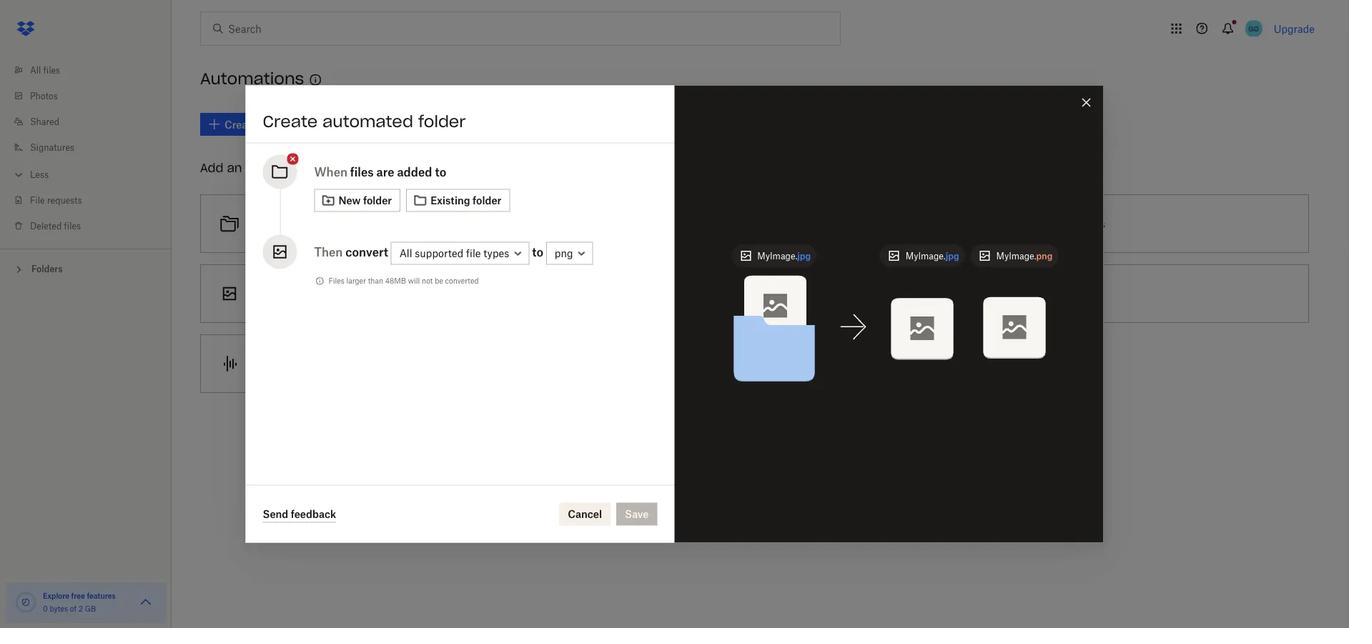 Task type: describe. For each thing, give the bounding box(es) containing it.
a for file
[[670, 288, 676, 300]]

png button
[[546, 242, 593, 265]]

all files link
[[11, 57, 172, 83]]

than
[[368, 277, 383, 286]]

file for supported
[[466, 247, 481, 259]]

existing folder
[[431, 194, 501, 207]]

folder for existing folder
[[473, 194, 501, 207]]

category
[[305, 218, 346, 230]]

when
[[314, 165, 347, 179]]

an for choose
[[297, 288, 308, 300]]

add an automation
[[200, 161, 315, 175]]

to left png popup button
[[532, 245, 543, 259]]

folder for new folder
[[363, 194, 392, 207]]

then
[[314, 245, 343, 259]]

files
[[329, 277, 344, 286]]

unzip files
[[1005, 288, 1055, 300]]

larger
[[346, 277, 366, 286]]

2 jpg from the left
[[946, 251, 959, 261]]

send feedback
[[263, 508, 336, 520]]

to left "pdfs"
[[1068, 218, 1077, 230]]

convert for choose an image format to convert files to
[[389, 288, 425, 300]]

of
[[70, 605, 77, 613]]

explore
[[43, 592, 69, 601]]

format for image
[[343, 288, 375, 300]]

convert
[[1005, 218, 1043, 230]]

set a rule that renames files
[[632, 218, 765, 230]]

a for category
[[297, 218, 302, 230]]

explore free features 0 bytes of 2 gb
[[43, 592, 116, 613]]

to left sort at the left
[[349, 218, 358, 230]]

new folder button
[[314, 189, 401, 212]]

files inside create automated folder dialog
[[350, 165, 374, 179]]

files right 'renames'
[[745, 218, 765, 230]]

choose for choose an image format to convert files to
[[258, 288, 294, 300]]

cancel button
[[559, 503, 611, 526]]

1 jpg from the left
[[797, 251, 811, 261]]

to right videos
[[813, 288, 823, 300]]

new
[[339, 194, 361, 207]]

existing folder button
[[406, 189, 510, 212]]

free
[[71, 592, 85, 601]]

files up "photos"
[[43, 65, 60, 75]]

set a rule that renames files button
[[568, 189, 942, 259]]

dropbox image
[[11, 14, 40, 43]]

less
[[30, 169, 49, 180]]

deleted files
[[30, 221, 81, 231]]

48mb
[[385, 277, 406, 286]]

choose an image format to convert files to button
[[194, 259, 568, 329]]

format for file
[[696, 288, 727, 300]]

that
[[680, 218, 699, 230]]

pdfs
[[1080, 218, 1105, 230]]

1 myimage. from the left
[[757, 251, 797, 261]]

all supported file types
[[399, 247, 509, 259]]

automations
[[200, 69, 304, 89]]

choose an image format to convert files to
[[258, 288, 459, 300]]

2 myimage. from the left
[[906, 251, 946, 261]]

unzip files button
[[942, 259, 1315, 329]]

convert files to pdfs button
[[942, 189, 1315, 259]]

are
[[376, 165, 394, 179]]

choose a file format to convert videos to button
[[568, 259, 942, 329]]

gb
[[85, 605, 96, 613]]

will
[[408, 277, 420, 286]]

convert for choose a file format to convert videos to
[[742, 288, 777, 300]]

send
[[263, 508, 288, 520]]

send feedback button
[[263, 506, 336, 523]]

png inside popup button
[[555, 247, 573, 259]]

choose a category to sort files by
[[258, 218, 416, 230]]

sort
[[361, 218, 379, 230]]

a for rule
[[651, 218, 656, 230]]

files right "deleted"
[[64, 221, 81, 231]]

not
[[422, 277, 433, 286]]

set
[[632, 218, 648, 230]]

photos link
[[11, 83, 172, 109]]

choose a file format to convert videos to
[[632, 288, 823, 300]]

types
[[484, 247, 509, 259]]

all for all files
[[30, 65, 41, 75]]

photos
[[30, 90, 58, 101]]

shared link
[[11, 109, 172, 134]]

folders
[[31, 264, 63, 275]]

1 horizontal spatial png
[[1036, 251, 1053, 261]]

choose a category to sort files by button
[[194, 189, 568, 259]]

existing
[[431, 194, 470, 207]]



Task type: vqa. For each thing, say whether or not it's contained in the screenshot.
updates!
no



Task type: locate. For each thing, give the bounding box(es) containing it.
to right added
[[435, 165, 446, 179]]

1 horizontal spatial myimage.
[[906, 251, 946, 261]]

2 horizontal spatial myimage.
[[996, 251, 1036, 261]]

an left image at left top
[[297, 288, 308, 300]]

file inside button
[[678, 288, 693, 300]]

1 horizontal spatial file
[[678, 288, 693, 300]]

jpg
[[797, 251, 811, 261], [946, 251, 959, 261]]

0 horizontal spatial myimage.
[[757, 251, 797, 261]]

format inside the choose a file format to convert videos to button
[[696, 288, 727, 300]]

file requests
[[30, 195, 82, 206]]

0 horizontal spatial folder
[[363, 194, 392, 207]]

add an automation main content
[[194, 103, 1349, 629]]

folder
[[418, 111, 466, 131], [363, 194, 392, 207], [473, 194, 501, 207]]

1 horizontal spatial all
[[399, 247, 412, 259]]

by
[[404, 218, 416, 230]]

add
[[200, 161, 223, 175]]

converted
[[445, 277, 479, 286]]

to down than
[[377, 288, 387, 300]]

0 horizontal spatial an
[[227, 161, 242, 175]]

cancel
[[568, 508, 602, 521]]

added
[[397, 165, 432, 179]]

a
[[297, 218, 302, 230], [651, 218, 656, 230], [670, 288, 676, 300]]

1 vertical spatial file
[[678, 288, 693, 300]]

file down that
[[678, 288, 693, 300]]

format inside choose an image format to convert files to button
[[343, 288, 375, 300]]

2 myimage. jpg from the left
[[906, 251, 959, 261]]

convert left videos
[[742, 288, 777, 300]]

files down be on the top left of page
[[428, 288, 447, 300]]

1 format from the left
[[343, 288, 375, 300]]

folder inside button
[[363, 194, 392, 207]]

0 vertical spatial all
[[30, 65, 41, 75]]

files left by
[[382, 218, 402, 230]]

folder up sort at the left
[[363, 194, 392, 207]]

convert files to pdfs
[[1005, 218, 1105, 230]]

videos
[[780, 288, 811, 300]]

1 horizontal spatial an
[[297, 288, 308, 300]]

0 horizontal spatial all
[[30, 65, 41, 75]]

unzip
[[1005, 288, 1033, 300]]

myimage. jpg
[[757, 251, 811, 261], [906, 251, 959, 261]]

files right unzip
[[1036, 288, 1055, 300]]

format down 'renames'
[[696, 288, 727, 300]]

0
[[43, 605, 48, 613]]

all
[[30, 65, 41, 75], [399, 247, 412, 259]]

to down converted
[[450, 288, 459, 300]]

0 vertical spatial file
[[466, 247, 481, 259]]

all files
[[30, 65, 60, 75]]

upgrade
[[1274, 23, 1315, 35]]

choose for choose a category to sort files by
[[258, 218, 294, 230]]

files
[[43, 65, 60, 75], [350, 165, 374, 179], [382, 218, 402, 230], [745, 218, 765, 230], [1045, 218, 1065, 230], [64, 221, 81, 231], [428, 288, 447, 300], [1036, 288, 1055, 300]]

signatures
[[30, 142, 74, 153]]

files are added to
[[350, 165, 446, 179]]

1 horizontal spatial myimage. jpg
[[906, 251, 959, 261]]

renames
[[701, 218, 742, 230]]

folder inside button
[[473, 194, 501, 207]]

choose left image at left top
[[258, 288, 294, 300]]

an inside choose an image format to convert files to button
[[297, 288, 308, 300]]

folder up added
[[418, 111, 466, 131]]

folder right existing
[[473, 194, 501, 207]]

requests
[[47, 195, 82, 206]]

list
[[0, 49, 172, 249]]

0 horizontal spatial jpg
[[797, 251, 811, 261]]

file
[[466, 247, 481, 259], [678, 288, 693, 300]]

upgrade link
[[1274, 23, 1315, 35]]

0 horizontal spatial convert
[[346, 245, 388, 259]]

a down "rule"
[[670, 288, 676, 300]]

create automated folder dialog
[[246, 85, 1104, 543]]

supported
[[415, 247, 464, 259]]

folders button
[[0, 258, 172, 279]]

convert down files larger than 48mb will not be converted
[[389, 288, 425, 300]]

files larger than 48mb will not be converted
[[329, 277, 479, 286]]

1 horizontal spatial format
[[696, 288, 727, 300]]

0 horizontal spatial a
[[297, 218, 302, 230]]

files left 'are' on the top left of the page
[[350, 165, 374, 179]]

rule
[[659, 218, 677, 230]]

files right convert
[[1045, 218, 1065, 230]]

myimage.
[[757, 251, 797, 261], [906, 251, 946, 261], [996, 251, 1036, 261]]

1 horizontal spatial jpg
[[946, 251, 959, 261]]

0 horizontal spatial myimage. jpg
[[757, 251, 811, 261]]

feedback
[[291, 508, 336, 520]]

convert
[[346, 245, 388, 259], [389, 288, 425, 300], [742, 288, 777, 300]]

be
[[435, 277, 443, 286]]

a left category
[[297, 218, 302, 230]]

file for a
[[678, 288, 693, 300]]

png
[[555, 247, 573, 259], [1036, 251, 1053, 261]]

convert inside create automated folder dialog
[[346, 245, 388, 259]]

deleted
[[30, 221, 62, 231]]

all inside all files link
[[30, 65, 41, 75]]

new folder
[[339, 194, 392, 207]]

create
[[263, 111, 318, 131]]

1 vertical spatial all
[[399, 247, 412, 259]]

png right types
[[555, 247, 573, 259]]

2 horizontal spatial folder
[[473, 194, 501, 207]]

less image
[[11, 168, 26, 182]]

0 horizontal spatial file
[[466, 247, 481, 259]]

choose for choose a file format to convert videos to
[[632, 288, 667, 300]]

an for add
[[227, 161, 242, 175]]

file inside popup button
[[466, 247, 481, 259]]

file left types
[[466, 247, 481, 259]]

1 horizontal spatial folder
[[418, 111, 466, 131]]

file
[[30, 195, 45, 206]]

quota usage element
[[14, 591, 37, 614]]

a right the set
[[651, 218, 656, 230]]

1 myimage. jpg from the left
[[757, 251, 811, 261]]

signatures link
[[11, 134, 172, 160]]

click to watch a demo video image
[[307, 72, 324, 89]]

3 myimage. from the left
[[996, 251, 1036, 261]]

1 horizontal spatial a
[[651, 218, 656, 230]]

an right add
[[227, 161, 242, 175]]

automated
[[323, 111, 413, 131]]

2 format from the left
[[696, 288, 727, 300]]

all up files larger than 48mb will not be converted
[[399, 247, 412, 259]]

all up "photos"
[[30, 65, 41, 75]]

automation
[[246, 161, 315, 175]]

0 vertical spatial an
[[227, 161, 242, 175]]

to left videos
[[730, 288, 739, 300]]

0 horizontal spatial format
[[343, 288, 375, 300]]

list containing all files
[[0, 49, 172, 249]]

all inside all supported file types popup button
[[399, 247, 412, 259]]

create automated folder
[[263, 111, 466, 131]]

shared
[[30, 116, 59, 127]]

file requests link
[[11, 187, 172, 213]]

all supported file types button
[[391, 242, 529, 265]]

deleted files link
[[11, 213, 172, 239]]

to
[[435, 165, 446, 179], [349, 218, 358, 230], [1068, 218, 1077, 230], [532, 245, 543, 259], [377, 288, 387, 300], [450, 288, 459, 300], [730, 288, 739, 300], [813, 288, 823, 300]]

png down "convert files to pdfs"
[[1036, 251, 1053, 261]]

choose
[[258, 218, 294, 230], [258, 288, 294, 300], [632, 288, 667, 300]]

format down larger
[[343, 288, 375, 300]]

an
[[227, 161, 242, 175], [297, 288, 308, 300]]

0 horizontal spatial png
[[555, 247, 573, 259]]

1 vertical spatial an
[[297, 288, 308, 300]]

2 horizontal spatial convert
[[742, 288, 777, 300]]

format
[[343, 288, 375, 300], [696, 288, 727, 300]]

convert down sort at the left
[[346, 245, 388, 259]]

1 horizontal spatial convert
[[389, 288, 425, 300]]

myimage. png
[[996, 251, 1053, 261]]

all for all supported file types
[[399, 247, 412, 259]]

image
[[311, 288, 340, 300]]

features
[[87, 592, 116, 601]]

2
[[78, 605, 83, 613]]

2 horizontal spatial a
[[670, 288, 676, 300]]

bytes
[[50, 605, 68, 613]]

choose down the set
[[632, 288, 667, 300]]

choose left category
[[258, 218, 294, 230]]



